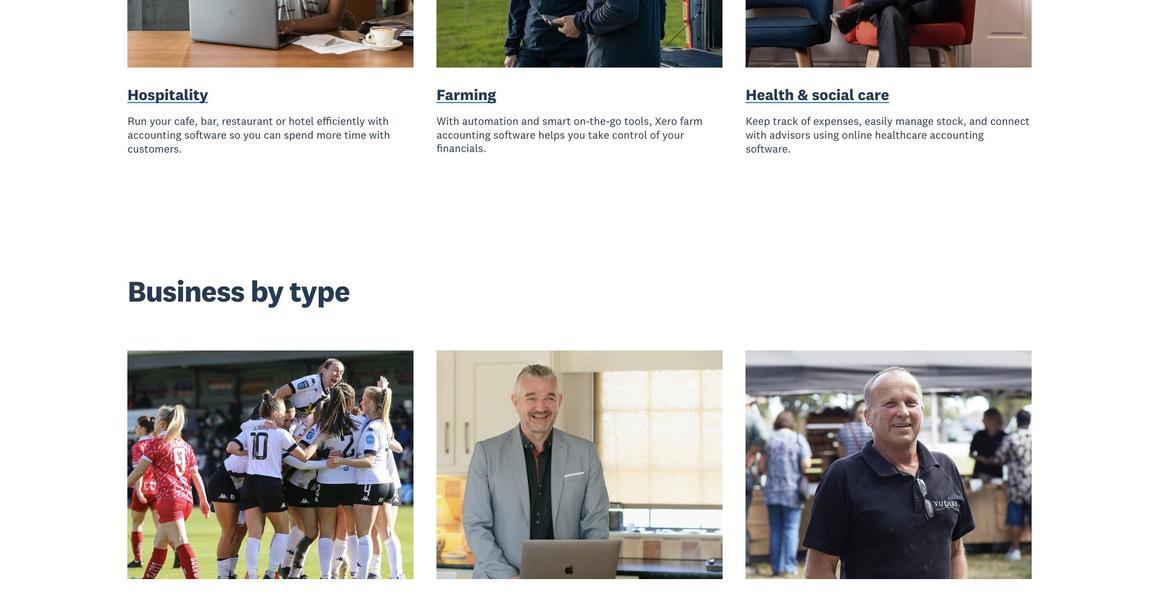 Task type: locate. For each thing, give the bounding box(es) containing it.
with automation and smart on-the-go tools, xero farm accounting software helps you take control of your financials.
[[437, 114, 703, 156]]

you right so
[[243, 128, 261, 142]]

software left so
[[184, 128, 227, 142]]

go
[[610, 114, 622, 128]]

cafe,
[[174, 114, 198, 128]]

0 horizontal spatial of
[[650, 128, 660, 142]]

more
[[317, 128, 342, 142]]

hotel
[[289, 114, 314, 128]]

with
[[368, 114, 389, 128], [369, 128, 390, 142], [746, 128, 767, 142]]

manage
[[896, 114, 934, 128]]

1 you from the left
[[568, 128, 586, 142]]

tools,
[[625, 114, 653, 128]]

2 software from the left
[[184, 128, 227, 142]]

1 horizontal spatial software
[[494, 128, 536, 142]]

efficiently
[[317, 114, 365, 128]]

accounting down hospitality link
[[128, 128, 182, 142]]

accounting left connect
[[930, 128, 984, 142]]

your inside run your cafe, bar, restaurant or hotel efficiently with accounting software so you can spend more time with customers.
[[150, 114, 172, 128]]

time
[[344, 128, 367, 142]]

bar,
[[201, 114, 219, 128]]

accounting
[[437, 128, 491, 142], [128, 128, 182, 142], [930, 128, 984, 142]]

0 horizontal spatial you
[[243, 128, 261, 142]]

0 horizontal spatial and
[[522, 114, 540, 128]]

easily
[[865, 114, 893, 128]]

accounting down the "farming" link
[[437, 128, 491, 142]]

track
[[773, 114, 799, 128]]

0 horizontal spatial accounting
[[128, 128, 182, 142]]

farm
[[680, 114, 703, 128]]

of right control at the right top of the page
[[650, 128, 660, 142]]

run your cafe, bar, restaurant or hotel efficiently with accounting software so you can spend more time with customers.
[[128, 114, 390, 156]]

with inside keep track of expenses, easily manage stock, and connect with advisors using online healthcare accounting software.
[[746, 128, 767, 142]]

on-
[[574, 114, 590, 128]]

1 software from the left
[[494, 128, 536, 142]]

accounting inside run your cafe, bar, restaurant or hotel efficiently with accounting software so you can spend more time with customers.
[[128, 128, 182, 142]]

1 horizontal spatial you
[[568, 128, 586, 142]]

take
[[588, 128, 610, 142]]

of right track
[[801, 114, 811, 128]]

of inside with automation and smart on-the-go tools, xero farm accounting software helps you take control of your financials.
[[650, 128, 660, 142]]

2 horizontal spatial accounting
[[930, 128, 984, 142]]

and inside keep track of expenses, easily manage stock, and connect with advisors using online healthcare accounting software.
[[970, 114, 988, 128]]

so
[[229, 128, 241, 142]]

your right tools,
[[663, 128, 685, 142]]

stock,
[[937, 114, 967, 128]]

1 horizontal spatial your
[[663, 128, 685, 142]]

0 horizontal spatial your
[[150, 114, 172, 128]]

software
[[494, 128, 536, 142], [184, 128, 227, 142]]

and inside with automation and smart on-the-go tools, xero farm accounting software helps you take control of your financials.
[[522, 114, 540, 128]]

software left helps
[[494, 128, 536, 142]]

1 horizontal spatial accounting
[[437, 128, 491, 142]]

and left smart
[[522, 114, 540, 128]]

of inside keep track of expenses, easily manage stock, and connect with advisors using online healthcare accounting software.
[[801, 114, 811, 128]]

health & social care
[[746, 85, 890, 105]]

and
[[522, 114, 540, 128], [970, 114, 988, 128]]

your
[[150, 114, 172, 128], [663, 128, 685, 142]]

accounting inside keep track of expenses, easily manage stock, and connect with advisors using online healthcare accounting software.
[[930, 128, 984, 142]]

social
[[812, 85, 855, 105]]

you
[[568, 128, 586, 142], [243, 128, 261, 142]]

1 horizontal spatial and
[[970, 114, 988, 128]]

1 horizontal spatial of
[[801, 114, 811, 128]]

2 you from the left
[[243, 128, 261, 142]]

you left take
[[568, 128, 586, 142]]

0 horizontal spatial software
[[184, 128, 227, 142]]

your right run
[[150, 114, 172, 128]]

the-
[[590, 114, 610, 128]]

expenses,
[[814, 114, 862, 128]]

hospitality
[[128, 85, 208, 105]]

of
[[801, 114, 811, 128], [650, 128, 660, 142]]

health & social care link
[[746, 85, 890, 108]]

software.
[[746, 142, 791, 156]]

and right stock,
[[970, 114, 988, 128]]



Task type: vqa. For each thing, say whether or not it's contained in the screenshot.
'Choose a year'
no



Task type: describe. For each thing, give the bounding box(es) containing it.
automation
[[462, 114, 519, 128]]

using
[[814, 128, 840, 142]]

can
[[264, 128, 281, 142]]

healthcare
[[875, 128, 928, 142]]

helps
[[539, 128, 565, 142]]

you inside run your cafe, bar, restaurant or hotel efficiently with accounting software so you can spend more time with customers.
[[243, 128, 261, 142]]

run
[[128, 114, 147, 128]]

online
[[842, 128, 873, 142]]

xero
[[655, 114, 678, 128]]

smart
[[543, 114, 571, 128]]

keep
[[746, 114, 771, 128]]

farming link
[[437, 85, 496, 107]]

type
[[290, 273, 350, 310]]

business by type
[[128, 273, 350, 310]]

farming
[[437, 85, 496, 105]]

or
[[276, 114, 286, 128]]

advisors
[[770, 128, 811, 142]]

by
[[251, 273, 283, 310]]

health
[[746, 85, 794, 105]]

restaurant
[[222, 114, 273, 128]]

hospitality link
[[128, 85, 208, 107]]

financials.
[[437, 142, 487, 156]]

&
[[798, 85, 809, 105]]

accounting inside with automation and smart on-the-go tools, xero farm accounting software helps you take control of your financials.
[[437, 128, 491, 142]]

with
[[437, 114, 460, 128]]

connect
[[991, 114, 1030, 128]]

software inside with automation and smart on-the-go tools, xero farm accounting software helps you take control of your financials.
[[494, 128, 536, 142]]

care
[[858, 85, 890, 105]]

business
[[128, 273, 245, 310]]

you inside with automation and smart on-the-go tools, xero farm accounting software helps you take control of your financials.
[[568, 128, 586, 142]]

control
[[612, 128, 648, 142]]

customers.
[[128, 142, 182, 156]]

spend
[[284, 128, 314, 142]]

keep track of expenses, easily manage stock, and connect with advisors using online healthcare accounting software.
[[746, 114, 1030, 156]]

your inside with automation and smart on-the-go tools, xero farm accounting software helps you take control of your financials.
[[663, 128, 685, 142]]

software inside run your cafe, bar, restaurant or hotel efficiently with accounting software so you can spend more time with customers.
[[184, 128, 227, 142]]



